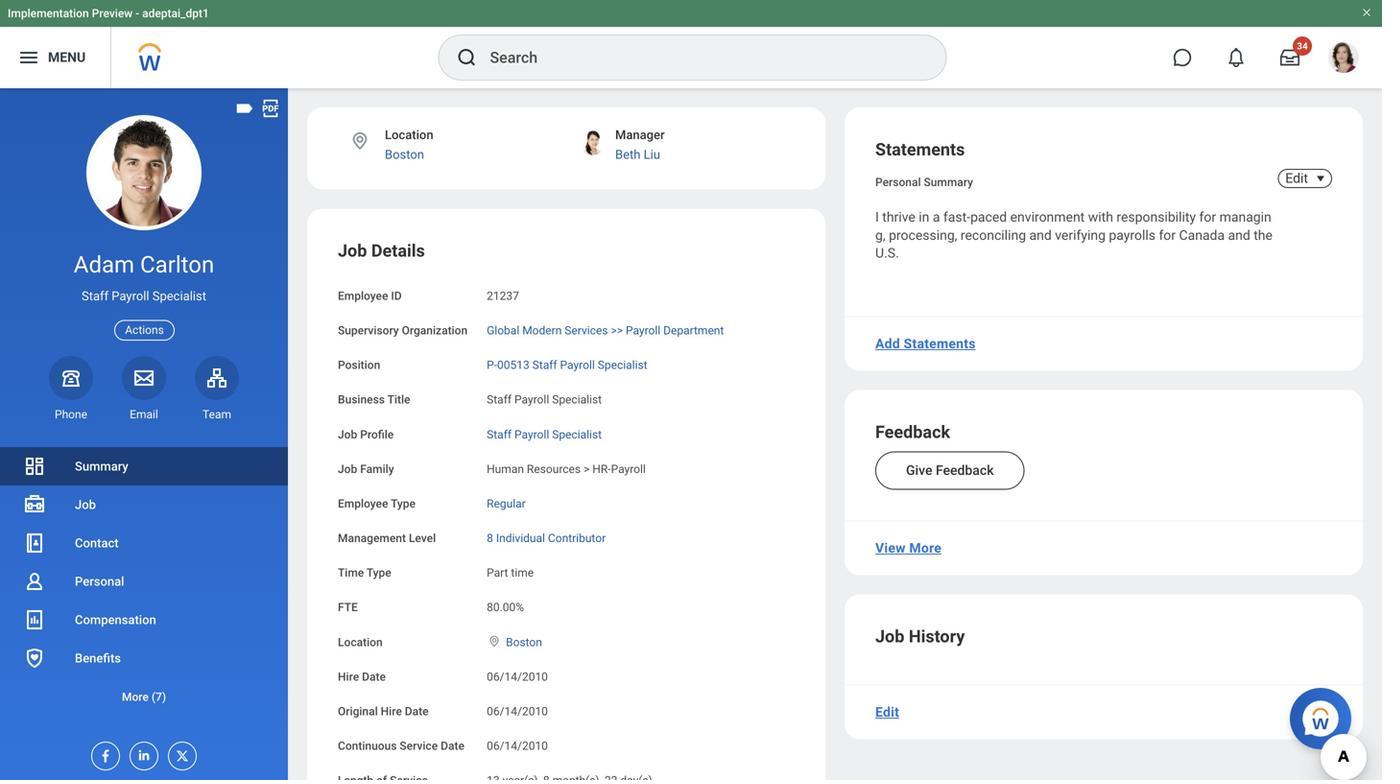 Task type: describe. For each thing, give the bounding box(es) containing it.
8 individual contributor link
[[487, 528, 606, 545]]

00513
[[497, 359, 530, 372]]

business
[[338, 393, 385, 407]]

facebook image
[[92, 743, 113, 764]]

>>
[[611, 324, 623, 337]]

part time
[[487, 566, 534, 580]]

time type
[[338, 566, 391, 580]]

original
[[338, 705, 378, 718]]

job for job profile
[[338, 428, 357, 441]]

x image
[[169, 743, 190, 764]]

contact link
[[0, 524, 288, 563]]

phone
[[55, 408, 87, 421]]

p-00513 staff payroll specialist
[[487, 359, 648, 372]]

personal for personal summary
[[875, 176, 921, 189]]

regular
[[487, 497, 526, 511]]

view printable version (pdf) image
[[260, 98, 281, 119]]

carlton
[[140, 251, 214, 278]]

personal link
[[0, 563, 288, 601]]

date for hire
[[405, 705, 429, 718]]

reconciling and verifying payrolls for canada and the u.s.
[[875, 227, 1276, 261]]

employee for employee type
[[338, 497, 388, 511]]

view more
[[875, 541, 942, 556]]

p-00513 staff payroll specialist link
[[487, 355, 648, 372]]

employee for employee id
[[338, 289, 388, 303]]

staff inside business title 'element'
[[487, 393, 512, 407]]

-
[[136, 7, 139, 20]]

hire date
[[338, 670, 386, 684]]

modern
[[522, 324, 562, 337]]

1 horizontal spatial boston link
[[506, 632, 542, 649]]

staff inside navigation pane region
[[82, 289, 109, 303]]

Search Workday  search field
[[490, 36, 907, 79]]

34 button
[[1269, 36, 1312, 79]]

hire date element
[[487, 659, 548, 685]]

email button
[[122, 356, 166, 422]]

compensation image
[[23, 609, 46, 632]]

job details group
[[338, 239, 795, 780]]

u.s.
[[875, 245, 899, 261]]

list containing summary
[[0, 447, 288, 716]]

inbox large image
[[1281, 48, 1300, 67]]

contact image
[[23, 532, 46, 555]]

payroll inside business title 'element'
[[515, 393, 549, 407]]

give
[[906, 463, 933, 478]]

management
[[338, 532, 406, 545]]

employee id element
[[487, 278, 519, 304]]

supervisory organization
[[338, 324, 468, 337]]

actions button
[[114, 320, 175, 341]]

job family
[[338, 463, 394, 476]]

0 horizontal spatial boston link
[[385, 147, 424, 162]]

environment
[[1010, 209, 1085, 225]]

for canada
[[1159, 227, 1225, 243]]

implementation preview -   adeptai_dpt1
[[8, 7, 209, 20]]

staff payroll specialist for staff payroll specialist link
[[487, 428, 602, 441]]

title
[[387, 393, 410, 407]]

adam carlton
[[74, 251, 214, 278]]

a
[[933, 209, 940, 225]]

job for job details
[[338, 241, 367, 261]]

adeptai_dpt1
[[142, 7, 209, 20]]

0 vertical spatial statements
[[875, 140, 965, 160]]

team
[[203, 408, 231, 421]]

1 and from the left
[[1030, 227, 1052, 243]]

benefits
[[75, 651, 121, 666]]

resources
[[527, 463, 581, 476]]

employee type
[[338, 497, 416, 511]]

edit button
[[868, 693, 907, 732]]

staff up business title 'element'
[[532, 359, 557, 372]]

job link
[[0, 486, 288, 524]]

0 vertical spatial feedback
[[875, 422, 950, 442]]

give feedback
[[906, 463, 994, 478]]

history
[[909, 627, 965, 647]]

specialist up job family element
[[552, 428, 602, 441]]

fast-
[[944, 209, 971, 225]]

phone image
[[58, 366, 84, 390]]

business title element
[[487, 382, 602, 408]]

view team image
[[205, 366, 228, 390]]

team adam carlton element
[[195, 407, 239, 422]]

length of service element
[[487, 763, 652, 780]]

part time element
[[487, 563, 534, 580]]

payroll up resources
[[515, 428, 549, 441]]

edit link
[[1286, 169, 1308, 188]]

family
[[360, 463, 394, 476]]

email adam carlton element
[[122, 407, 166, 422]]

in
[[919, 209, 930, 225]]

regular link
[[487, 493, 526, 511]]

add
[[875, 336, 900, 352]]

caret down image
[[1309, 171, 1332, 186]]

human
[[487, 463, 524, 476]]

0 vertical spatial summary
[[924, 176, 973, 189]]

80.00%
[[487, 601, 524, 615]]

job image
[[23, 493, 46, 516]]

tag image
[[234, 98, 255, 119]]

date for service
[[441, 740, 465, 753]]

organization
[[402, 324, 468, 337]]

menu banner
[[0, 0, 1382, 88]]

paced
[[971, 209, 1007, 225]]

global modern services >> payroll department
[[487, 324, 724, 337]]

department
[[663, 324, 724, 337]]

team link
[[195, 356, 239, 422]]

boston inside location boston
[[385, 147, 424, 162]]

job history
[[875, 627, 965, 647]]

original hire date
[[338, 705, 429, 718]]

location boston
[[385, 128, 433, 162]]

specialist down >>
[[598, 359, 648, 372]]

navigation pane region
[[0, 88, 288, 780]]

more inside more (7) dropdown button
[[122, 691, 149, 704]]

summary inside list
[[75, 459, 128, 474]]

personal image
[[23, 570, 46, 593]]

responsibility
[[1117, 209, 1196, 225]]

liu
[[644, 147, 660, 162]]

global
[[487, 324, 520, 337]]

hr-
[[593, 463, 611, 476]]

fte element
[[487, 590, 524, 616]]

06/14/2010 for continuous service date
[[487, 740, 548, 753]]



Task type: locate. For each thing, give the bounding box(es) containing it.
with
[[1088, 209, 1113, 225]]

payroll right >>
[[626, 324, 661, 337]]

summary up job 'link' at the left of page
[[75, 459, 128, 474]]

statements inside button
[[904, 336, 976, 352]]

employee down job family
[[338, 497, 388, 511]]

payroll down adam carlton at the left of page
[[112, 289, 149, 303]]

type for employee type
[[391, 497, 416, 511]]

06/14/2010 down original hire date element
[[487, 740, 548, 753]]

0 vertical spatial employee
[[338, 289, 388, 303]]

continuous service date
[[338, 740, 465, 753]]

feedback up give
[[875, 422, 950, 442]]

payroll down services
[[560, 359, 595, 372]]

details
[[371, 241, 425, 261]]

specialist inside navigation pane region
[[152, 289, 206, 303]]

1 vertical spatial summary
[[75, 459, 128, 474]]

1 vertical spatial type
[[367, 566, 391, 580]]

staff down adam
[[82, 289, 109, 303]]

1 vertical spatial location
[[338, 636, 383, 649]]

i thrive in a fast-paced environment with responsibility
[[875, 209, 1199, 225]]

position
[[338, 359, 380, 372]]

and down for managin
[[1228, 227, 1251, 243]]

more
[[909, 541, 942, 556], [122, 691, 149, 704]]

1 vertical spatial personal
[[75, 575, 124, 589]]

job up contact
[[75, 498, 96, 512]]

hire up original
[[338, 670, 359, 684]]

for managin g, processing,
[[875, 209, 1272, 243]]

management level
[[338, 532, 436, 545]]

more (7) button
[[0, 686, 288, 709]]

the
[[1254, 227, 1273, 243]]

summary
[[924, 176, 973, 189], [75, 459, 128, 474]]

job left 'history'
[[875, 627, 905, 647]]

8 individual contributor
[[487, 532, 606, 545]]

2 vertical spatial date
[[441, 740, 465, 753]]

date up original hire date
[[362, 670, 386, 684]]

employee left id
[[338, 289, 388, 303]]

email
[[130, 408, 158, 421]]

staff payroll specialist down adam carlton at the left of page
[[82, 289, 206, 303]]

payroll inside job family element
[[611, 463, 646, 476]]

add statements
[[875, 336, 976, 352]]

0 vertical spatial edit
[[1286, 170, 1308, 186]]

0 horizontal spatial hire
[[338, 670, 359, 684]]

staff up "human"
[[487, 428, 512, 441]]

(7)
[[151, 691, 166, 704]]

date right the service
[[441, 740, 465, 753]]

payroll right '>'
[[611, 463, 646, 476]]

manager
[[615, 128, 665, 142]]

list
[[0, 447, 288, 716]]

justify image
[[17, 46, 40, 69]]

reconciling
[[961, 227, 1026, 243]]

more (7)
[[122, 691, 166, 704]]

2 and from the left
[[1228, 227, 1251, 243]]

1 horizontal spatial personal
[[875, 176, 921, 189]]

for managin
[[1199, 209, 1272, 225]]

>
[[584, 463, 590, 476]]

personal summary element
[[875, 172, 973, 189]]

specialist down p-00513 staff payroll specialist
[[552, 393, 602, 407]]

date
[[362, 670, 386, 684], [405, 705, 429, 718], [441, 740, 465, 753]]

actions
[[125, 324, 164, 337]]

menu
[[48, 50, 86, 65]]

fte
[[338, 601, 358, 615]]

boston
[[385, 147, 424, 162], [506, 636, 542, 649]]

1 vertical spatial feedback
[[936, 463, 994, 478]]

1 horizontal spatial and
[[1228, 227, 1251, 243]]

0 vertical spatial boston
[[385, 147, 424, 162]]

0 vertical spatial more
[[909, 541, 942, 556]]

2 employee from the top
[[338, 497, 388, 511]]

8
[[487, 532, 493, 545]]

feedback
[[875, 422, 950, 442], [936, 463, 994, 478]]

beth
[[615, 147, 641, 162]]

adam
[[74, 251, 134, 278]]

06/14/2010 for original hire date
[[487, 705, 548, 718]]

type
[[391, 497, 416, 511], [367, 566, 391, 580]]

job left family
[[338, 463, 357, 476]]

personal inside list
[[75, 575, 124, 589]]

0 vertical spatial location
[[385, 128, 433, 142]]

0 horizontal spatial summary
[[75, 459, 128, 474]]

1 horizontal spatial hire
[[381, 705, 402, 718]]

34
[[1297, 40, 1308, 52]]

payroll up staff payroll specialist link
[[515, 393, 549, 407]]

location for location
[[338, 636, 383, 649]]

staff down p-
[[487, 393, 512, 407]]

individual
[[496, 532, 545, 545]]

time
[[338, 566, 364, 580]]

location image left location boston
[[349, 131, 371, 152]]

0 horizontal spatial date
[[362, 670, 386, 684]]

1 employee from the top
[[338, 289, 388, 303]]

06/14/2010
[[487, 670, 548, 684], [487, 705, 548, 718], [487, 740, 548, 753]]

view more button
[[868, 529, 949, 568]]

location
[[385, 128, 433, 142], [338, 636, 383, 649]]

personal summary
[[875, 176, 973, 189]]

original hire date element
[[487, 693, 548, 719]]

preview
[[92, 7, 133, 20]]

job for job family
[[338, 463, 357, 476]]

job inside 'link'
[[75, 498, 96, 512]]

0 horizontal spatial location image
[[349, 131, 371, 152]]

1 vertical spatial date
[[405, 705, 429, 718]]

1 vertical spatial more
[[122, 691, 149, 704]]

1 vertical spatial staff payroll specialist
[[487, 393, 602, 407]]

personal for personal
[[75, 575, 124, 589]]

0 horizontal spatial and
[[1030, 227, 1052, 243]]

1 horizontal spatial location image
[[487, 635, 502, 648]]

statements
[[875, 140, 965, 160], [904, 336, 976, 352]]

profile logan mcneil image
[[1329, 42, 1359, 77]]

beth liu link
[[615, 147, 660, 162]]

continuous service date element
[[487, 728, 548, 754]]

edit for edit link
[[1286, 170, 1308, 186]]

close environment banner image
[[1361, 7, 1373, 18]]

give feedback button
[[875, 452, 1025, 490]]

statements right add
[[904, 336, 976, 352]]

notifications large image
[[1227, 48, 1246, 67]]

job for job history
[[875, 627, 905, 647]]

0 vertical spatial type
[[391, 497, 416, 511]]

1 horizontal spatial edit
[[1286, 170, 1308, 186]]

global modern services >> payroll department link
[[487, 320, 724, 337]]

type right the time
[[367, 566, 391, 580]]

manager beth liu
[[615, 128, 665, 162]]

job left "details"
[[338, 241, 367, 261]]

summary up the fast-
[[924, 176, 973, 189]]

location image down 80.00%
[[487, 635, 502, 648]]

3 06/14/2010 from the top
[[487, 740, 548, 753]]

contributor
[[548, 532, 606, 545]]

compensation link
[[0, 601, 288, 639]]

payroll
[[112, 289, 149, 303], [626, 324, 661, 337], [560, 359, 595, 372], [515, 393, 549, 407], [515, 428, 549, 441], [611, 463, 646, 476]]

location image inside job details group
[[487, 635, 502, 648]]

specialist inside business title 'element'
[[552, 393, 602, 407]]

0 vertical spatial location image
[[349, 131, 371, 152]]

1 horizontal spatial more
[[909, 541, 942, 556]]

2 06/14/2010 from the top
[[487, 705, 548, 718]]

implementation
[[8, 7, 89, 20]]

job details button
[[338, 241, 425, 261]]

1 horizontal spatial summary
[[924, 176, 973, 189]]

edit inside button
[[875, 705, 900, 721]]

verifying
[[1055, 227, 1106, 243]]

type up management level
[[391, 497, 416, 511]]

p-
[[487, 359, 497, 372]]

date up the service
[[405, 705, 429, 718]]

mail image
[[132, 366, 156, 390]]

0 horizontal spatial location
[[338, 636, 383, 649]]

1 vertical spatial 06/14/2010
[[487, 705, 548, 718]]

1 vertical spatial boston link
[[506, 632, 542, 649]]

and
[[1030, 227, 1052, 243], [1228, 227, 1251, 243]]

1 horizontal spatial boston
[[506, 636, 542, 649]]

feedback right give
[[936, 463, 994, 478]]

06/14/2010 up continuous service date 'element'
[[487, 705, 548, 718]]

0 horizontal spatial boston
[[385, 147, 424, 162]]

staff payroll specialist up resources
[[487, 428, 602, 441]]

location image
[[349, 131, 371, 152], [487, 635, 502, 648]]

phone adam carlton element
[[49, 407, 93, 422]]

job for job
[[75, 498, 96, 512]]

employee id
[[338, 289, 402, 303]]

2 vertical spatial staff payroll specialist
[[487, 428, 602, 441]]

job family element
[[487, 451, 646, 477]]

personal
[[875, 176, 921, 189], [75, 575, 124, 589]]

1 vertical spatial employee
[[338, 497, 388, 511]]

staff payroll specialist up staff payroll specialist link
[[487, 393, 602, 407]]

compensation
[[75, 613, 156, 627]]

more (7) button
[[0, 678, 288, 716]]

0 horizontal spatial more
[[122, 691, 149, 704]]

edit
[[1286, 170, 1308, 186], [875, 705, 900, 721]]

search image
[[455, 46, 479, 69]]

staff payroll specialist inside navigation pane region
[[82, 289, 206, 303]]

service
[[400, 740, 438, 753]]

level
[[409, 532, 436, 545]]

1 horizontal spatial date
[[405, 705, 429, 718]]

payroll inside navigation pane region
[[112, 289, 149, 303]]

view
[[875, 541, 906, 556]]

edit for edit button
[[875, 705, 900, 721]]

summary link
[[0, 447, 288, 486]]

statements up personal summary element
[[875, 140, 965, 160]]

location inside job details group
[[338, 636, 383, 649]]

i
[[875, 209, 879, 225]]

benefits link
[[0, 639, 288, 678]]

hire right original
[[381, 705, 402, 718]]

specialist down carlton
[[152, 289, 206, 303]]

job left profile
[[338, 428, 357, 441]]

2 vertical spatial 06/14/2010
[[487, 740, 548, 753]]

feedback inside button
[[936, 463, 994, 478]]

1 vertical spatial statements
[[904, 336, 976, 352]]

0 vertical spatial date
[[362, 670, 386, 684]]

time
[[511, 566, 534, 580]]

0 horizontal spatial personal
[[75, 575, 124, 589]]

1 vertical spatial boston
[[506, 636, 542, 649]]

edit down job history
[[875, 705, 900, 721]]

summary image
[[23, 455, 46, 478]]

1 vertical spatial location image
[[487, 635, 502, 648]]

1 06/14/2010 from the top
[[487, 670, 548, 684]]

0 vertical spatial boston link
[[385, 147, 424, 162]]

and down i thrive in a fast-paced environment with responsibility
[[1030, 227, 1052, 243]]

1 vertical spatial edit
[[875, 705, 900, 721]]

more left (7)
[[122, 691, 149, 704]]

edit left caret down icon
[[1286, 170, 1308, 186]]

location for location boston
[[385, 128, 433, 142]]

0 horizontal spatial edit
[[875, 705, 900, 721]]

contact
[[75, 536, 119, 551]]

more inside 'view more' button
[[909, 541, 942, 556]]

personal up thrive
[[875, 176, 921, 189]]

type for time type
[[367, 566, 391, 580]]

2 horizontal spatial date
[[441, 740, 465, 753]]

profile
[[360, 428, 394, 441]]

06/14/2010 for hire date
[[487, 670, 548, 684]]

services
[[565, 324, 608, 337]]

1 horizontal spatial location
[[385, 128, 433, 142]]

0 vertical spatial staff payroll specialist
[[82, 289, 206, 303]]

staff
[[82, 289, 109, 303], [532, 359, 557, 372], [487, 393, 512, 407], [487, 428, 512, 441]]

0 vertical spatial 06/14/2010
[[487, 670, 548, 684]]

g, processing,
[[875, 227, 957, 243]]

0 vertical spatial personal
[[875, 176, 921, 189]]

employee
[[338, 289, 388, 303], [338, 497, 388, 511]]

personal down contact
[[75, 575, 124, 589]]

job profile
[[338, 428, 394, 441]]

1 vertical spatial hire
[[381, 705, 402, 718]]

staff payroll specialist link
[[487, 424, 602, 441]]

linkedin image
[[131, 743, 152, 763]]

boston inside job details group
[[506, 636, 542, 649]]

thrive
[[882, 209, 916, 225]]

06/14/2010 up original hire date element
[[487, 670, 548, 684]]

job details
[[338, 241, 425, 261]]

staff payroll specialist for business title 'element'
[[487, 393, 602, 407]]

more right view
[[909, 541, 942, 556]]

0 vertical spatial hire
[[338, 670, 359, 684]]

benefits image
[[23, 647, 46, 670]]



Task type: vqa. For each thing, say whether or not it's contained in the screenshot.


